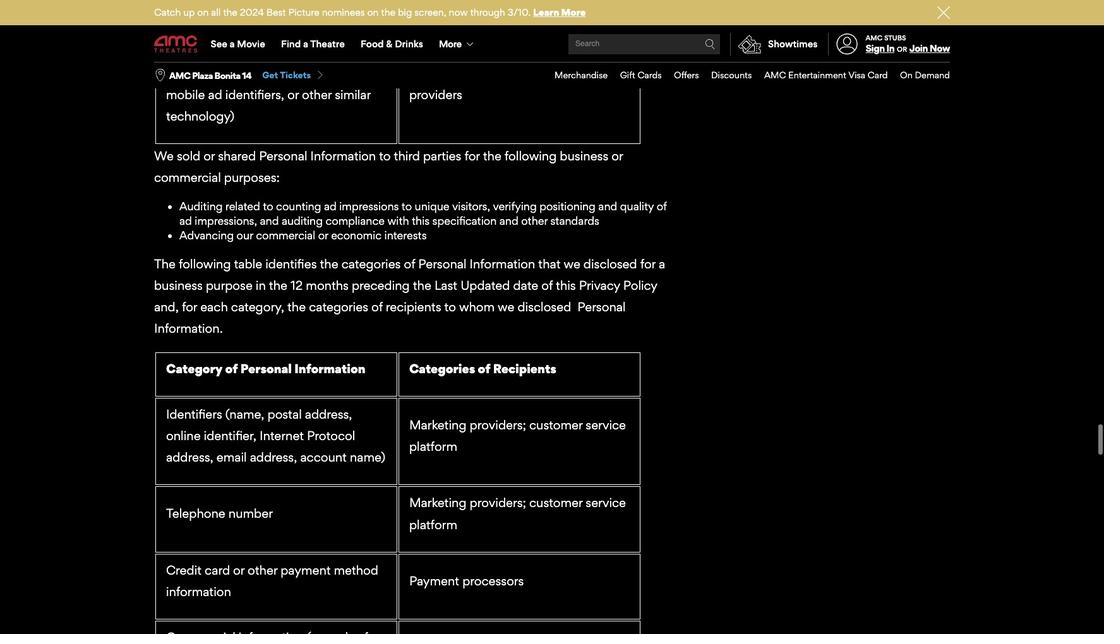 Task type: describe. For each thing, give the bounding box(es) containing it.
to right related
[[263, 200, 273, 213]]

a for movie
[[230, 38, 235, 50]]

demand
[[915, 70, 950, 80]]

information inside we sold or shared personal information to third parties for the following business or commercial purposes:
[[310, 148, 376, 164]]

third
[[394, 148, 420, 164]]

on demand link
[[888, 63, 950, 88]]

credit
[[166, 563, 202, 578]]

offers
[[674, 70, 699, 80]]

economic
[[331, 229, 382, 242]]

in
[[256, 278, 266, 293]]

showtimes
[[768, 38, 818, 50]]

last
[[435, 278, 457, 293]]

tags,
[[357, 65, 384, 80]]

amc plaza bonita 14 button
[[169, 69, 252, 82]]

sold
[[177, 148, 200, 164]]

cookie consent banner dialog
[[0, 600, 1104, 634]]

category of personal information
[[166, 361, 365, 376]]

commercial inside we sold or shared personal information to third parties for the following business or commercial purposes:
[[154, 170, 221, 185]]

personal inside we sold or shared personal information to third parties for the following business or commercial purposes:
[[259, 148, 307, 164]]

amc stubs sign in or join now
[[866, 33, 950, 54]]

amc for bonita
[[169, 70, 190, 81]]

join now button
[[909, 42, 950, 54]]

sign
[[866, 42, 885, 54]]

personal up postal on the bottom
[[241, 361, 292, 376]]

of right category
[[225, 361, 238, 376]]

screen,
[[415, 6, 446, 18]]

of right date
[[541, 278, 553, 293]]

marketing providers; customer service platform for identifiers (name, postal address, online identifier, internet protocol address, email address, account name)
[[409, 417, 626, 454]]

offers link
[[662, 63, 699, 88]]

impressions
[[339, 200, 399, 213]]

or inside auditing related to counting ad impressions to unique visitors, verifying positioning and quality of ad impressions, and auditing compliance with this specification and other standards advancing our commercial or economic interests
[[318, 229, 328, 242]]

the down the 12
[[287, 300, 306, 315]]

auditing
[[179, 200, 223, 213]]

the inside we sold or shared personal information to third parties for the following business or commercial purposes:
[[483, 148, 501, 164]]

the up "recipients"
[[413, 278, 431, 293]]

identifiers (name, postal address, online identifier, internet protocol address, email address, account name)
[[166, 407, 385, 465]]

months
[[306, 278, 349, 293]]

auditing related to counting ad impressions to unique visitors, verifying positioning and quality of ad impressions, and auditing compliance with this specification and other standards advancing our commercial or economic interests
[[179, 200, 667, 242]]

submit search icon image
[[705, 39, 715, 49]]

table
[[234, 256, 262, 272]]

compliance
[[326, 214, 385, 228]]

cookies,
[[223, 65, 269, 80]]

business inside the following table identifies the categories of personal information that we disclosed for a business purpose in the 12 months preceding the last updated date of this privacy policy and, for each category, the categories of recipients to whom we disclosed  personal information.
[[154, 278, 203, 293]]

entertainment
[[788, 70, 846, 80]]

find
[[281, 38, 301, 50]]

or inside 'credit card or other payment method information'
[[233, 563, 244, 578]]

12
[[291, 278, 303, 293]]

preceding
[[352, 278, 410, 293]]

1 vertical spatial we
[[498, 300, 514, 315]]

1 on from the left
[[197, 6, 209, 18]]

catch up on all the 2024 best picture nominees on the big screen, now through 3/10. learn more
[[154, 6, 586, 18]]

with
[[387, 214, 409, 228]]

visa
[[848, 70, 866, 80]]

personal down privacy
[[578, 300, 626, 315]]

1 vertical spatial categories
[[309, 300, 368, 315]]

2 horizontal spatial for
[[640, 256, 656, 272]]

recipients
[[493, 361, 556, 376]]

on
[[900, 70, 913, 80]]

that
[[538, 256, 561, 272]]

2 vertical spatial information
[[295, 361, 365, 376]]

more button
[[431, 27, 484, 62]]

advertising networks; data analytics providers
[[409, 65, 613, 102]]

networks;
[[477, 65, 532, 80]]

all
[[211, 6, 221, 18]]

information
[[166, 584, 231, 599]]

the left big
[[381, 6, 395, 18]]

get tickets link
[[262, 70, 325, 81]]

the
[[154, 256, 176, 272]]

marketing providers; customer service platform for telephone number
[[409, 495, 626, 532]]

recipients
[[386, 300, 441, 315]]

catch
[[154, 6, 181, 18]]

2 horizontal spatial address,
[[305, 407, 352, 422]]

0 vertical spatial categories
[[342, 256, 401, 272]]

now
[[449, 6, 468, 18]]

showtimes image
[[731, 33, 768, 56]]

marketing for identifiers (name, postal address, online identifier, internet protocol address, email address, account name)
[[409, 417, 466, 433]]

method
[[334, 563, 378, 578]]

privacy
[[579, 278, 620, 293]]

quality
[[620, 200, 654, 213]]

on demand
[[900, 70, 950, 80]]

or inside amc stubs sign in or join now
[[897, 45, 907, 54]]

of inside auditing related to counting ad impressions to unique visitors, verifying positioning and quality of ad impressions, and auditing compliance with this specification and other standards advancing our commercial or economic interests
[[657, 200, 667, 213]]

personal
[[210, 44, 258, 59]]

2024
[[240, 6, 264, 18]]

showtimes link
[[730, 33, 818, 56]]

food & drinks
[[361, 38, 423, 50]]

menu containing merchandise
[[542, 63, 950, 88]]

stubs
[[884, 33, 906, 42]]

account
[[300, 450, 347, 465]]

sign in or join amc stubs element
[[828, 27, 950, 62]]

discounts link
[[699, 63, 752, 88]]

we sold or shared personal information to third parties for the following business or commercial purposes:
[[154, 148, 623, 185]]

of down preceding
[[371, 300, 383, 315]]

gift cards link
[[608, 63, 662, 88]]

unique
[[415, 200, 449, 213]]

in
[[887, 42, 895, 54]]

analytics
[[563, 65, 613, 80]]

food & drinks link
[[353, 27, 431, 62]]

email
[[216, 450, 247, 465]]

1 vertical spatial ad
[[324, 200, 337, 213]]

or up quality
[[612, 148, 623, 164]]

whom
[[459, 300, 495, 315]]

service for identifiers (name, postal address, online identifier, internet protocol address, email address, account name)
[[586, 417, 626, 433]]

through
[[470, 6, 505, 18]]

or inside the unique personal identifiers (device identifier; cookies, beacons, pixel tags, mobile ad identifiers, or other similar technology)
[[287, 87, 299, 102]]

postal
[[268, 407, 302, 422]]

identifiers
[[166, 407, 222, 422]]

gift
[[620, 70, 635, 80]]

providers; for identifiers (name, postal address, online identifier, internet protocol address, email address, account name)
[[470, 417, 526, 433]]

following inside the following table identifies the categories of personal information that we disclosed for a business purpose in the 12 months preceding the last updated date of this privacy policy and, for each category, the categories of recipients to whom we disclosed  personal information.
[[179, 256, 231, 272]]

auditing
[[282, 214, 323, 228]]



Task type: vqa. For each thing, say whether or not it's contained in the screenshot.
middle ad
yes



Task type: locate. For each thing, give the bounding box(es) containing it.
counting
[[276, 200, 321, 213]]

on right nominees
[[367, 6, 379, 18]]

verifying
[[493, 200, 537, 213]]

commercial down auditing
[[256, 229, 315, 242]]

0 vertical spatial marketing
[[409, 417, 466, 433]]

find a theatre link
[[273, 27, 353, 62]]

the right in
[[269, 278, 287, 293]]

sign in button
[[866, 42, 895, 54]]

2 providers; from the top
[[470, 495, 526, 511]]

1 horizontal spatial for
[[465, 148, 480, 164]]

customer
[[529, 417, 583, 433], [529, 495, 583, 511]]

0 vertical spatial ad
[[208, 87, 222, 102]]

14
[[242, 70, 252, 81]]

data
[[535, 65, 560, 80]]

mobile
[[166, 87, 205, 102]]

1 vertical spatial other
[[521, 214, 548, 228]]

big
[[398, 6, 412, 18]]

0 horizontal spatial other
[[248, 563, 277, 578]]

0 vertical spatial providers;
[[470, 417, 526, 433]]

categories
[[409, 361, 475, 376]]

0 horizontal spatial ad
[[179, 214, 192, 228]]

2 service from the top
[[586, 495, 626, 511]]

0 vertical spatial other
[[302, 87, 332, 102]]

other inside 'credit card or other payment method information'
[[248, 563, 277, 578]]

we
[[154, 148, 174, 164]]

1 horizontal spatial other
[[302, 87, 332, 102]]

2 horizontal spatial a
[[659, 256, 665, 272]]

2 on from the left
[[367, 6, 379, 18]]

customer for telephone number
[[529, 495, 583, 511]]

visitors,
[[452, 200, 490, 213]]

the right parties
[[483, 148, 501, 164]]

a right see
[[230, 38, 235, 50]]

menu down showtimes image
[[542, 63, 950, 88]]

this
[[412, 214, 430, 228], [556, 278, 576, 293]]

and left quality
[[598, 200, 617, 213]]

1 horizontal spatial address,
[[250, 450, 297, 465]]

1 vertical spatial business
[[154, 278, 203, 293]]

1 providers; from the top
[[470, 417, 526, 433]]

we right "that"
[[564, 256, 580, 272]]

each
[[200, 300, 228, 315]]

for up information.
[[182, 300, 197, 315]]

1 marketing providers; customer service platform from the top
[[409, 417, 626, 454]]

1 vertical spatial menu
[[542, 63, 950, 88]]

0 vertical spatial information
[[310, 148, 376, 164]]

amc up the mobile
[[169, 70, 190, 81]]

information inside the following table identifies the categories of personal information that we disclosed for a business purpose in the 12 months preceding the last updated date of this privacy policy and, for each category, the categories of recipients to whom we disclosed  personal information.
[[470, 256, 535, 272]]

0 vertical spatial service
[[586, 417, 626, 433]]

information.
[[154, 321, 223, 336]]

amc for visa
[[764, 70, 786, 80]]

0 vertical spatial this
[[412, 214, 430, 228]]

identifiers
[[262, 44, 317, 59]]

1 vertical spatial for
[[640, 256, 656, 272]]

1 customer from the top
[[529, 417, 583, 433]]

service for telephone number
[[586, 495, 626, 511]]

1 vertical spatial more
[[439, 38, 461, 50]]

address,
[[305, 407, 352, 422], [166, 450, 213, 465], [250, 450, 297, 465]]

impressions,
[[195, 214, 257, 228]]

to up "with" on the top left
[[402, 200, 412, 213]]

to inside the following table identifies the categories of personal information that we disclosed for a business purpose in the 12 months preceding the last updated date of this privacy policy and, for each category, the categories of recipients to whom we disclosed  personal information.
[[444, 300, 456, 315]]

commercial down sold
[[154, 170, 221, 185]]

2 vertical spatial ad
[[179, 214, 192, 228]]

1 vertical spatial commercial
[[256, 229, 315, 242]]

shared
[[218, 148, 256, 164]]

payment
[[409, 573, 459, 589]]

0 vertical spatial menu
[[154, 27, 950, 62]]

ad down auditing
[[179, 214, 192, 228]]

0 horizontal spatial more
[[439, 38, 461, 50]]

0 vertical spatial commercial
[[154, 170, 221, 185]]

more up advertising
[[439, 38, 461, 50]]

a
[[230, 38, 235, 50], [303, 38, 308, 50], [659, 256, 665, 272]]

providers;
[[470, 417, 526, 433], [470, 495, 526, 511]]

2 vertical spatial for
[[182, 300, 197, 315]]

up
[[183, 6, 195, 18]]

0 horizontal spatial address,
[[166, 450, 213, 465]]

payment
[[281, 563, 331, 578]]

0 vertical spatial following
[[505, 148, 557, 164]]

0 vertical spatial we
[[564, 256, 580, 272]]

following inside we sold or shared personal information to third parties for the following business or commercial purposes:
[[505, 148, 557, 164]]

2 vertical spatial other
[[248, 563, 277, 578]]

service
[[586, 417, 626, 433], [586, 495, 626, 511]]

or down get tickets link
[[287, 87, 299, 102]]

the following table identifies the categories of personal information that we disclosed for a business purpose in the 12 months preceding the last updated date of this privacy policy and, for each category, the categories of recipients to whom we disclosed  personal information.
[[154, 256, 665, 336]]

of right quality
[[657, 200, 667, 213]]

address, up protocol
[[305, 407, 352, 422]]

of left "recipients"
[[478, 361, 490, 376]]

2 horizontal spatial other
[[521, 214, 548, 228]]

0 vertical spatial business
[[560, 148, 608, 164]]

0 vertical spatial more
[[561, 6, 586, 18]]

on
[[197, 6, 209, 18], [367, 6, 379, 18]]

credit card or other payment method information
[[166, 563, 378, 599]]

this down "that"
[[556, 278, 576, 293]]

categories down months
[[309, 300, 368, 315]]

1 vertical spatial providers;
[[470, 495, 526, 511]]

1 horizontal spatial business
[[560, 148, 608, 164]]

1 horizontal spatial following
[[505, 148, 557, 164]]

marketing providers; customer service platform
[[409, 417, 626, 454], [409, 495, 626, 532]]

amc up sign
[[866, 33, 883, 42]]

1 horizontal spatial a
[[303, 38, 308, 50]]

2 marketing from the top
[[409, 495, 466, 511]]

0 vertical spatial for
[[465, 148, 480, 164]]

advertising
[[409, 65, 474, 80]]

bonita
[[215, 70, 240, 81]]

amc inside amc stubs sign in or join now
[[866, 33, 883, 42]]

the
[[223, 6, 237, 18], [381, 6, 395, 18], [483, 148, 501, 164], [320, 256, 338, 272], [269, 278, 287, 293], [413, 278, 431, 293], [287, 300, 306, 315]]

platform for telephone number
[[409, 517, 457, 532]]

the up months
[[320, 256, 338, 272]]

purposes:
[[224, 170, 280, 185]]

telephone
[[166, 506, 225, 521]]

cards
[[638, 70, 662, 80]]

or down auditing
[[318, 229, 328, 242]]

menu containing more
[[154, 27, 950, 62]]

customer for identifiers (name, postal address, online identifier, internet protocol address, email address, account name)
[[529, 417, 583, 433]]

protocol
[[307, 428, 355, 443]]

this inside the following table identifies the categories of personal information that we disclosed for a business purpose in the 12 months preceding the last updated date of this privacy policy and, for each category, the categories of recipients to whom we disclosed  personal information.
[[556, 278, 576, 293]]

identifier,
[[204, 428, 256, 443]]

a right disclosed
[[659, 256, 665, 272]]

amc down showtimes link
[[764, 70, 786, 80]]

now
[[930, 42, 950, 54]]

0 horizontal spatial commercial
[[154, 170, 221, 185]]

other left payment
[[248, 563, 277, 578]]

address, down online
[[166, 450, 213, 465]]

for up policy
[[640, 256, 656, 272]]

menu
[[154, 27, 950, 62], [542, 63, 950, 88]]

and down verifying at the top left of the page
[[499, 214, 518, 228]]

related
[[225, 200, 260, 213]]

1 marketing from the top
[[409, 417, 466, 433]]

or right card
[[233, 563, 244, 578]]

internet
[[260, 428, 304, 443]]

1 horizontal spatial more
[[561, 6, 586, 18]]

for right parties
[[465, 148, 480, 164]]

1 platform from the top
[[409, 439, 457, 454]]

advancing
[[179, 229, 234, 242]]

0 horizontal spatial a
[[230, 38, 235, 50]]

personal up the purposes: at top left
[[259, 148, 307, 164]]

categories up preceding
[[342, 256, 401, 272]]

we down date
[[498, 300, 514, 315]]

user profile image
[[829, 34, 865, 55]]

2 platform from the top
[[409, 517, 457, 532]]

unique personal identifiers (device identifier; cookies, beacons, pixel tags, mobile ad identifiers, or other similar technology)
[[166, 44, 384, 124]]

picture
[[288, 6, 320, 18]]

on left the all
[[197, 6, 209, 18]]

1 vertical spatial this
[[556, 278, 576, 293]]

1 vertical spatial customer
[[529, 495, 583, 511]]

1 horizontal spatial this
[[556, 278, 576, 293]]

0 vertical spatial customer
[[529, 417, 583, 433]]

address, down internet
[[250, 450, 297, 465]]

and down related
[[260, 214, 279, 228]]

0 vertical spatial marketing providers; customer service platform
[[409, 417, 626, 454]]

ad inside the unique personal identifiers (device identifier; cookies, beacons, pixel tags, mobile ad identifiers, or other similar technology)
[[208, 87, 222, 102]]

platform for identifiers (name, postal address, online identifier, internet protocol address, email address, account name)
[[409, 439, 457, 454]]

(name,
[[225, 407, 264, 422]]

amc inside "link"
[[764, 70, 786, 80]]

following
[[505, 148, 557, 164], [179, 256, 231, 272]]

and
[[598, 200, 617, 213], [260, 214, 279, 228], [499, 214, 518, 228]]

amc for sign
[[866, 33, 883, 42]]

business up positioning
[[560, 148, 608, 164]]

0 horizontal spatial amc
[[169, 70, 190, 81]]

policy
[[623, 278, 657, 293]]

0 horizontal spatial and
[[260, 214, 279, 228]]

2 horizontal spatial ad
[[324, 200, 337, 213]]

pixel
[[327, 65, 354, 80]]

2 horizontal spatial amc
[[866, 33, 883, 42]]

marketing
[[409, 417, 466, 433], [409, 495, 466, 511]]

1 horizontal spatial we
[[564, 256, 580, 272]]

1 horizontal spatial ad
[[208, 87, 222, 102]]

0 horizontal spatial on
[[197, 6, 209, 18]]

&
[[386, 38, 393, 50]]

amc
[[866, 33, 883, 42], [764, 70, 786, 80], [169, 70, 190, 81]]

0 horizontal spatial business
[[154, 278, 203, 293]]

categories
[[342, 256, 401, 272], [309, 300, 368, 315]]

other down verifying at the top left of the page
[[521, 214, 548, 228]]

processors
[[462, 573, 524, 589]]

a right find on the top left of the page
[[303, 38, 308, 50]]

this inside auditing related to counting ad impressions to unique visitors, verifying positioning and quality of ad impressions, and auditing compliance with this specification and other standards advancing our commercial or economic interests
[[412, 214, 430, 228]]

1 horizontal spatial amc
[[764, 70, 786, 80]]

personal up last
[[418, 256, 467, 272]]

more right learn
[[561, 6, 586, 18]]

commercial inside auditing related to counting ad impressions to unique visitors, verifying positioning and quality of ad impressions, and auditing compliance with this specification and other standards advancing our commercial or economic interests
[[256, 229, 315, 242]]

to left third
[[379, 148, 391, 164]]

for inside we sold or shared personal information to third parties for the following business or commercial purposes:
[[465, 148, 480, 164]]

1 vertical spatial marketing
[[409, 495, 466, 511]]

and,
[[154, 300, 179, 315]]

this down the 'unique'
[[412, 214, 430, 228]]

a inside the following table identifies the categories of personal information that we disclosed for a business purpose in the 12 months preceding the last updated date of this privacy policy and, for each category, the categories of recipients to whom we disclosed  personal information.
[[659, 256, 665, 272]]

movie
[[237, 38, 265, 50]]

more inside button
[[439, 38, 461, 50]]

amc inside button
[[169, 70, 190, 81]]

1 horizontal spatial commercial
[[256, 229, 315, 242]]

1 horizontal spatial and
[[499, 214, 518, 228]]

the right the all
[[223, 6, 237, 18]]

1 horizontal spatial on
[[367, 6, 379, 18]]

0 vertical spatial platform
[[409, 439, 457, 454]]

find a theatre
[[281, 38, 345, 50]]

providers
[[409, 87, 462, 102]]

see
[[211, 38, 227, 50]]

other inside the unique personal identifiers (device identifier; cookies, beacons, pixel tags, mobile ad identifiers, or other similar technology)
[[302, 87, 332, 102]]

0 horizontal spatial we
[[498, 300, 514, 315]]

of down 'interests'
[[404, 256, 415, 272]]

menu up data
[[154, 27, 950, 62]]

1 vertical spatial service
[[586, 495, 626, 511]]

2 customer from the top
[[529, 495, 583, 511]]

a inside "link"
[[303, 38, 308, 50]]

0 horizontal spatial for
[[182, 300, 197, 315]]

1 service from the top
[[586, 417, 626, 433]]

following up verifying at the top left of the page
[[505, 148, 557, 164]]

amc plaza bonita 14
[[169, 70, 252, 81]]

categories of recipients
[[409, 361, 556, 376]]

to down last
[[444, 300, 456, 315]]

1 vertical spatial platform
[[409, 517, 457, 532]]

1 vertical spatial following
[[179, 256, 231, 272]]

marketing for telephone number
[[409, 495, 466, 511]]

a for theatre
[[303, 38, 308, 50]]

name)
[[350, 450, 385, 465]]

amc logo image
[[154, 36, 198, 53], [154, 36, 198, 53]]

theatre
[[310, 38, 345, 50]]

business up and,
[[154, 278, 203, 293]]

plaza
[[192, 70, 213, 81]]

other inside auditing related to counting ad impressions to unique visitors, verifying positioning and quality of ad impressions, and auditing compliance with this specification and other standards advancing our commercial or economic interests
[[521, 214, 548, 228]]

ad up compliance
[[324, 200, 337, 213]]

1 vertical spatial information
[[470, 256, 535, 272]]

other down 'beacons,'
[[302, 87, 332, 102]]

ad down amc plaza bonita 14 button on the left of page
[[208, 87, 222, 102]]

search the AMC website text field
[[574, 39, 705, 49]]

business inside we sold or shared personal information to third parties for the following business or commercial purposes:
[[560, 148, 608, 164]]

0 horizontal spatial this
[[412, 214, 430, 228]]

0 horizontal spatial following
[[179, 256, 231, 272]]

to inside we sold or shared personal information to third parties for the following business or commercial purposes:
[[379, 148, 391, 164]]

2 marketing providers; customer service platform from the top
[[409, 495, 626, 532]]

or right in
[[897, 45, 907, 54]]

see a movie
[[211, 38, 265, 50]]

1 vertical spatial marketing providers; customer service platform
[[409, 495, 626, 532]]

telephone number
[[166, 506, 273, 521]]

providers; for telephone number
[[470, 495, 526, 511]]

following down advancing
[[179, 256, 231, 272]]

standards
[[551, 214, 599, 228]]

purpose
[[206, 278, 253, 293]]

2 horizontal spatial and
[[598, 200, 617, 213]]

or right sold
[[203, 148, 215, 164]]

gift cards
[[620, 70, 662, 80]]



